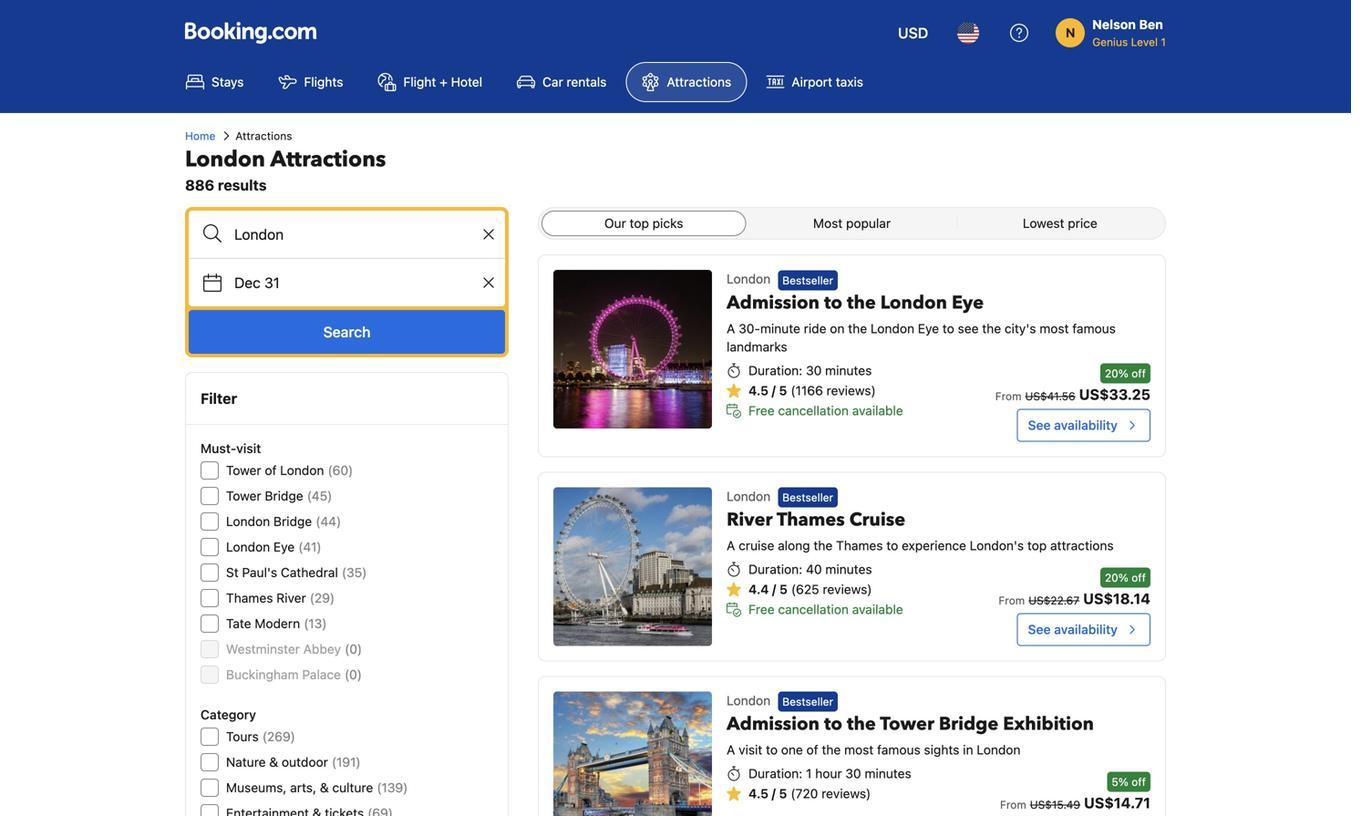 Task type: describe. For each thing, give the bounding box(es) containing it.
duration: 30 minutes
[[749, 363, 872, 378]]

4.4
[[749, 582, 769, 597]]

dec
[[234, 274, 261, 291]]

filter
[[201, 390, 237, 407]]

us$41.56
[[1026, 390, 1076, 402]]

westminster abbey (0)
[[226, 642, 362, 657]]

london's
[[970, 538, 1024, 553]]

1 vertical spatial thames
[[836, 538, 883, 553]]

duration: for river thames cruise
[[749, 562, 803, 577]]

1 horizontal spatial &
[[320, 780, 329, 795]]

category
[[201, 707, 256, 722]]

modern
[[255, 616, 300, 631]]

outdoor
[[282, 755, 328, 770]]

0 horizontal spatial 30
[[806, 363, 822, 378]]

to left 'see'
[[943, 321, 955, 336]]

us$15.49
[[1030, 798, 1081, 811]]

admission for admission to the london eye
[[727, 290, 820, 315]]

a inside admission to the tower bridge exhibition a visit to one of the most famous sights in london
[[727, 742, 735, 758]]

must-
[[201, 441, 236, 456]]

must-visit
[[201, 441, 261, 456]]

city's
[[1005, 321, 1037, 336]]

(29)
[[310, 591, 335, 606]]

(1166
[[791, 383, 823, 398]]

flight + hotel link
[[362, 62, 498, 102]]

see for admission to the london eye
[[1028, 418, 1051, 433]]

886
[[185, 176, 214, 194]]

from for river thames cruise
[[999, 594, 1025, 607]]

sights
[[924, 742, 960, 758]]

museums, arts, & culture (139)
[[226, 780, 408, 795]]

booking.com image
[[185, 22, 316, 44]]

your account menu nelson ben genius level 1 element
[[1056, 8, 1174, 50]]

2 vertical spatial thames
[[226, 591, 273, 606]]

0 horizontal spatial eye
[[274, 539, 295, 555]]

to inside the river thames cruise a cruise along the thames to experience london's top attractions
[[887, 538, 899, 553]]

cathedral
[[281, 565, 338, 580]]

ride
[[804, 321, 827, 336]]

car rentals link
[[502, 62, 622, 102]]

experience
[[902, 538, 967, 553]]

4.5 / 5 (1166 reviews)
[[749, 383, 876, 398]]

of inside admission to the tower bridge exhibition a visit to one of the most famous sights in london
[[807, 742, 819, 758]]

our
[[605, 216, 626, 231]]

see for river thames cruise
[[1028, 622, 1051, 637]]

/ for admission to the london eye
[[772, 383, 776, 398]]

top inside the river thames cruise a cruise along the thames to experience london's top attractions
[[1028, 538, 1047, 553]]

2 horizontal spatial eye
[[952, 290, 984, 315]]

duration: for admission to the tower bridge exhibition
[[749, 766, 803, 781]]

tower of london (60)
[[226, 463, 353, 478]]

flight + hotel
[[404, 74, 483, 89]]

hotel
[[451, 74, 483, 89]]

minutes for the
[[825, 363, 872, 378]]

20% for admission to the london eye
[[1105, 367, 1129, 380]]

0 vertical spatial top
[[630, 216, 649, 231]]

most
[[813, 216, 843, 231]]

/ for river thames cruise
[[772, 582, 776, 597]]

4.4 / 5 (625 reviews)
[[749, 582, 872, 597]]

attractions link
[[626, 62, 747, 102]]

airport
[[792, 74, 833, 89]]

level
[[1131, 36, 1158, 48]]

3 off from the top
[[1132, 776, 1146, 788]]

free for admission
[[749, 403, 775, 418]]

st
[[226, 565, 239, 580]]

flights
[[304, 74, 343, 89]]

most inside admission to the tower bridge exhibition a visit to one of the most famous sights in london
[[845, 742, 874, 758]]

0 vertical spatial attractions
[[667, 74, 732, 89]]

duration: 1 hour 30 minutes
[[749, 766, 912, 781]]

the inside the river thames cruise a cruise along the thames to experience london's top attractions
[[814, 538, 833, 553]]

see
[[958, 321, 979, 336]]

off for river thames cruise
[[1132, 571, 1146, 584]]

taxis
[[836, 74, 864, 89]]

buckingham palace (0)
[[226, 667, 362, 682]]

price
[[1068, 216, 1098, 231]]

flight
[[404, 74, 436, 89]]

(13)
[[304, 616, 327, 631]]

in
[[963, 742, 974, 758]]

dec 31
[[234, 274, 280, 291]]

stays
[[212, 74, 244, 89]]

(44)
[[316, 514, 341, 529]]

usd button
[[887, 11, 940, 55]]

bridge for london bridge
[[274, 514, 312, 529]]

nelson
[[1093, 17, 1136, 32]]

0 vertical spatial of
[[265, 463, 277, 478]]

5%
[[1112, 776, 1129, 788]]

tower bridge (45)
[[226, 488, 332, 503]]

along
[[778, 538, 810, 553]]

2 vertical spatial minutes
[[865, 766, 912, 781]]

0 horizontal spatial &
[[269, 755, 278, 770]]

duration: for admission to the london eye
[[749, 363, 803, 378]]

(41)
[[298, 539, 322, 555]]

usd
[[898, 24, 929, 41]]

genius
[[1093, 36, 1128, 48]]

(0) for westminster abbey (0)
[[345, 642, 362, 657]]

1 vertical spatial river
[[277, 591, 306, 606]]

from us$22.67 us$18.14
[[999, 590, 1151, 607]]

from inside from us$15.49 us$14.71
[[1000, 798, 1027, 811]]

nelson ben genius level 1
[[1093, 17, 1166, 48]]

airport taxis
[[792, 74, 864, 89]]

duration: 40 minutes
[[749, 562, 872, 577]]

availability for river thames cruise
[[1055, 622, 1118, 637]]

tours
[[226, 729, 259, 744]]

a inside the river thames cruise a cruise along the thames to experience london's top attractions
[[727, 538, 735, 553]]

river thames cruise a cruise along the thames to experience london's top attractions
[[727, 508, 1114, 553]]

from us$15.49 us$14.71
[[1000, 794, 1151, 812]]

1 vertical spatial 30
[[846, 766, 862, 781]]

most inside admission to the london eye a 30-minute ride on the london eye to see the city's most famous landmarks
[[1040, 321, 1069, 336]]

(139)
[[377, 780, 408, 795]]

4.5 for admission to the tower bridge exhibition
[[749, 786, 769, 801]]

(35)
[[342, 565, 367, 580]]

lowest
[[1023, 216, 1065, 231]]

5 for admission to the london eye
[[779, 383, 787, 398]]

london attractions 886 results
[[185, 145, 386, 194]]

tate
[[226, 616, 251, 631]]

culture
[[332, 780, 373, 795]]

bridge for tower bridge
[[265, 488, 303, 503]]

bestseller for tower
[[783, 696, 834, 708]]

hour
[[816, 766, 842, 781]]

tours (269)
[[226, 729, 295, 744]]

famous inside admission to the tower bridge exhibition a visit to one of the most famous sights in london
[[877, 742, 921, 758]]

5 for admission to the tower bridge exhibition
[[779, 786, 787, 801]]

free cancellation available for thames
[[749, 602, 904, 617]]

london bridge (44)
[[226, 514, 341, 529]]

thames river (29)
[[226, 591, 335, 606]]



Task type: locate. For each thing, give the bounding box(es) containing it.
1 vertical spatial free
[[749, 602, 775, 617]]

1 horizontal spatial 1
[[1161, 36, 1166, 48]]

1 bestseller from the top
[[783, 274, 834, 287]]

of up tower bridge (45)
[[265, 463, 277, 478]]

1 5 from the top
[[779, 383, 787, 398]]

reviews) for london
[[827, 383, 876, 398]]

0 vertical spatial bestseller
[[783, 274, 834, 287]]

1 see from the top
[[1028, 418, 1051, 433]]

3 / from the top
[[772, 786, 776, 801]]

Where are you going? search field
[[189, 211, 505, 258]]

free
[[749, 403, 775, 418], [749, 602, 775, 617]]

off up us$33.25
[[1132, 367, 1146, 380]]

famous left sights
[[877, 742, 921, 758]]

availability down from us$22.67 us$18.14
[[1055, 622, 1118, 637]]

from left us$22.67
[[999, 594, 1025, 607]]

1 off from the top
[[1132, 367, 1146, 380]]

20% off up us$18.14 on the right
[[1105, 571, 1146, 584]]

2 vertical spatial eye
[[274, 539, 295, 555]]

cruise
[[850, 508, 906, 533]]

1 right the level
[[1161, 36, 1166, 48]]

admission inside admission to the tower bridge exhibition a visit to one of the most famous sights in london
[[727, 712, 820, 737]]

/ left (720
[[772, 786, 776, 801]]

1 horizontal spatial famous
[[1073, 321, 1116, 336]]

reviews) right '(1166'
[[827, 383, 876, 398]]

see down us$22.67
[[1028, 622, 1051, 637]]

(625
[[792, 582, 820, 597]]

river inside the river thames cruise a cruise along the thames to experience london's top attractions
[[727, 508, 773, 533]]

palace
[[302, 667, 341, 682]]

0 vertical spatial most
[[1040, 321, 1069, 336]]

see
[[1028, 418, 1051, 433], [1028, 622, 1051, 637]]

0 vertical spatial &
[[269, 755, 278, 770]]

0 vertical spatial see availability
[[1028, 418, 1118, 433]]

2 duration: from the top
[[749, 562, 803, 577]]

minutes up "4.5 / 5 (1166 reviews)"
[[825, 363, 872, 378]]

0 vertical spatial reviews)
[[827, 383, 876, 398]]

admission to the tower bridge exhibition image
[[554, 692, 712, 816]]

0 vertical spatial 20% off
[[1105, 367, 1146, 380]]

1 inside nelson ben genius level 1
[[1161, 36, 1166, 48]]

2 vertical spatial attractions
[[270, 145, 386, 175]]

0 vertical spatial free
[[749, 403, 775, 418]]

/ right 4.4
[[772, 582, 776, 597]]

thames up along
[[777, 508, 845, 533]]

20% up us$33.25
[[1105, 367, 1129, 380]]

1 vertical spatial most
[[845, 742, 874, 758]]

1 20% from the top
[[1105, 367, 1129, 380]]

attractions
[[1051, 538, 1114, 553]]

picks
[[653, 216, 684, 231]]

5
[[779, 383, 787, 398], [780, 582, 788, 597], [779, 786, 787, 801]]

eye up 'see'
[[952, 290, 984, 315]]

nature
[[226, 755, 266, 770]]

0 vertical spatial availability
[[1055, 418, 1118, 433]]

rentals
[[567, 74, 607, 89]]

us$22.67
[[1029, 594, 1080, 607]]

reviews)
[[827, 383, 876, 398], [823, 582, 872, 597], [822, 786, 871, 801]]

london eye (41)
[[226, 539, 322, 555]]

1 vertical spatial (0)
[[345, 667, 362, 682]]

1 horizontal spatial of
[[807, 742, 819, 758]]

see availability down from us$22.67 us$18.14
[[1028, 622, 1118, 637]]

/ left '(1166'
[[772, 383, 776, 398]]

0 horizontal spatial famous
[[877, 742, 921, 758]]

0 vertical spatial river
[[727, 508, 773, 533]]

(45)
[[307, 488, 332, 503]]

1 see availability from the top
[[1028, 418, 1118, 433]]

1 availability from the top
[[1055, 418, 1118, 433]]

2 availability from the top
[[1055, 622, 1118, 637]]

0 vertical spatial a
[[727, 321, 735, 336]]

1 vertical spatial eye
[[918, 321, 939, 336]]

free down 4.4
[[749, 602, 775, 617]]

thames down cruise
[[836, 538, 883, 553]]

eye down london bridge (44)
[[274, 539, 295, 555]]

0 vertical spatial 20%
[[1105, 367, 1129, 380]]

2 available from the top
[[852, 602, 904, 617]]

bridge inside admission to the tower bridge exhibition a visit to one of the most famous sights in london
[[939, 712, 999, 737]]

from left us$41.56
[[996, 390, 1022, 402]]

home
[[185, 130, 216, 142]]

minute
[[761, 321, 801, 336]]

0 vertical spatial 30
[[806, 363, 822, 378]]

20% off up us$33.25
[[1105, 367, 1146, 380]]

paul's
[[242, 565, 277, 580]]

results
[[218, 176, 267, 194]]

a left 30-
[[727, 321, 735, 336]]

home link
[[185, 128, 216, 144]]

2 vertical spatial off
[[1132, 776, 1146, 788]]

duration:
[[749, 363, 803, 378], [749, 562, 803, 577], [749, 766, 803, 781]]

1 admission from the top
[[727, 290, 820, 315]]

2 bestseller from the top
[[783, 491, 834, 504]]

1 horizontal spatial 30
[[846, 766, 862, 781]]

40
[[806, 562, 822, 577]]

1 vertical spatial 20% off
[[1105, 571, 1146, 584]]

0 vertical spatial duration:
[[749, 363, 803, 378]]

the
[[847, 290, 876, 315], [848, 321, 867, 336], [982, 321, 1002, 336], [814, 538, 833, 553], [847, 712, 876, 737], [822, 742, 841, 758]]

off for admission to the london eye
[[1132, 367, 1146, 380]]

4.5 down 'landmarks'
[[749, 383, 769, 398]]

1 vertical spatial bridge
[[274, 514, 312, 529]]

tower down 'must-visit'
[[226, 463, 261, 478]]

arts,
[[290, 780, 316, 795]]

minutes down admission to the tower bridge exhibition a visit to one of the most famous sights in london
[[865, 766, 912, 781]]

20%
[[1105, 367, 1129, 380], [1105, 571, 1129, 584]]

thames
[[777, 508, 845, 533], [836, 538, 883, 553], [226, 591, 273, 606]]

free cancellation available for to
[[749, 403, 904, 418]]

from left us$15.49
[[1000, 798, 1027, 811]]

tate modern (13)
[[226, 616, 327, 631]]

to left one on the right bottom of page
[[766, 742, 778, 758]]

0 horizontal spatial river
[[277, 591, 306, 606]]

2 see from the top
[[1028, 622, 1051, 637]]

0 vertical spatial 5
[[779, 383, 787, 398]]

minutes
[[825, 363, 872, 378], [826, 562, 872, 577], [865, 766, 912, 781]]

car rentals
[[543, 74, 607, 89]]

/ for admission to the tower bridge exhibition
[[772, 786, 776, 801]]

0 horizontal spatial 1
[[806, 766, 812, 781]]

see availability for admission to the london eye
[[1028, 418, 1118, 433]]

river up cruise
[[727, 508, 773, 533]]

bestseller up one on the right bottom of page
[[783, 696, 834, 708]]

eye left 'see'
[[918, 321, 939, 336]]

to up duration: 1 hour 30 minutes
[[824, 712, 843, 737]]

reviews) down duration: 1 hour 30 minutes
[[822, 786, 871, 801]]

admission inside admission to the london eye a 30-minute ride on the london eye to see the city's most famous landmarks
[[727, 290, 820, 315]]

visit up tower of london (60)
[[236, 441, 261, 456]]

5 for river thames cruise
[[780, 582, 788, 597]]

(0) for buckingham palace (0)
[[345, 667, 362, 682]]

buckingham
[[226, 667, 299, 682]]

/
[[772, 383, 776, 398], [772, 582, 776, 597], [772, 786, 776, 801]]

30 up "4.5 / 5 (1166 reviews)"
[[806, 363, 822, 378]]

duration: down 'landmarks'
[[749, 363, 803, 378]]

2 vertical spatial bridge
[[939, 712, 999, 737]]

0 vertical spatial admission
[[727, 290, 820, 315]]

1 vertical spatial cancellation
[[778, 602, 849, 617]]

1 vertical spatial /
[[772, 582, 776, 597]]

to up on
[[824, 290, 843, 315]]

top right london's
[[1028, 538, 1047, 553]]

free cancellation available down 4.4 / 5 (625 reviews)
[[749, 602, 904, 617]]

1 horizontal spatial most
[[1040, 321, 1069, 336]]

reviews) for tower
[[822, 786, 871, 801]]

&
[[269, 755, 278, 770], [320, 780, 329, 795]]

(60)
[[328, 463, 353, 478]]

2 free from the top
[[749, 602, 775, 617]]

available down "4.5 / 5 (1166 reviews)"
[[852, 403, 904, 418]]

1 cancellation from the top
[[778, 403, 849, 418]]

river
[[727, 508, 773, 533], [277, 591, 306, 606]]

1 vertical spatial a
[[727, 538, 735, 553]]

bestseller up along
[[783, 491, 834, 504]]

0 vertical spatial eye
[[952, 290, 984, 315]]

2 / from the top
[[772, 582, 776, 597]]

minutes right 40
[[826, 562, 872, 577]]

most up duration: 1 hour 30 minutes
[[845, 742, 874, 758]]

1 horizontal spatial top
[[1028, 538, 1047, 553]]

a
[[727, 321, 735, 336], [727, 538, 735, 553], [727, 742, 735, 758]]

tower up london bridge (44)
[[226, 488, 261, 503]]

20% off for admission to the london eye
[[1105, 367, 1146, 380]]

2 vertical spatial tower
[[880, 712, 935, 737]]

tower up sights
[[880, 712, 935, 737]]

bridge up in
[[939, 712, 999, 737]]

admission up minute
[[727, 290, 820, 315]]

1 vertical spatial 4.5
[[749, 786, 769, 801]]

thames down paul's
[[226, 591, 273, 606]]

3 bestseller from the top
[[783, 696, 834, 708]]

tower inside admission to the tower bridge exhibition a visit to one of the most famous sights in london
[[880, 712, 935, 737]]

1 vertical spatial from
[[999, 594, 1025, 607]]

+
[[440, 74, 448, 89]]

2 20% from the top
[[1105, 571, 1129, 584]]

2 vertical spatial reviews)
[[822, 786, 871, 801]]

1 vertical spatial availability
[[1055, 622, 1118, 637]]

visit inside admission to the tower bridge exhibition a visit to one of the most famous sights in london
[[739, 742, 763, 758]]

2 vertical spatial duration:
[[749, 766, 803, 781]]

(191)
[[332, 755, 361, 770]]

availability for admission to the london eye
[[1055, 418, 1118, 433]]

one
[[781, 742, 803, 758]]

admission up one on the right bottom of page
[[727, 712, 820, 737]]

exhibition
[[1003, 712, 1094, 737]]

& down (269)
[[269, 755, 278, 770]]

london inside london attractions 886 results
[[185, 145, 265, 175]]

top
[[630, 216, 649, 231], [1028, 538, 1047, 553]]

cancellation for to
[[778, 403, 849, 418]]

0 vertical spatial minutes
[[825, 363, 872, 378]]

0 vertical spatial see
[[1028, 418, 1051, 433]]

0 vertical spatial off
[[1132, 367, 1146, 380]]

from inside from us$22.67 us$18.14
[[999, 594, 1025, 607]]

bridge up london bridge (44)
[[265, 488, 303, 503]]

admission for admission to the tower bridge exhibition
[[727, 712, 820, 737]]

1 vertical spatial tower
[[226, 488, 261, 503]]

0 vertical spatial 1
[[1161, 36, 1166, 48]]

1 vertical spatial top
[[1028, 538, 1047, 553]]

0 vertical spatial bridge
[[265, 488, 303, 503]]

2 vertical spatial /
[[772, 786, 776, 801]]

20% up us$18.14 on the right
[[1105, 571, 1129, 584]]

20% off
[[1105, 367, 1146, 380], [1105, 571, 1146, 584]]

available
[[852, 403, 904, 418], [852, 602, 904, 617]]

reviews) down duration: 40 minutes
[[823, 582, 872, 597]]

admission
[[727, 290, 820, 315], [727, 712, 820, 737]]

0 horizontal spatial of
[[265, 463, 277, 478]]

1 vertical spatial famous
[[877, 742, 921, 758]]

1 vertical spatial of
[[807, 742, 819, 758]]

free cancellation available
[[749, 403, 904, 418], [749, 602, 904, 617]]

landmarks
[[727, 339, 788, 354]]

1 horizontal spatial visit
[[739, 742, 763, 758]]

of right one on the right bottom of page
[[807, 742, 819, 758]]

1 a from the top
[[727, 321, 735, 336]]

(720
[[791, 786, 818, 801]]

0 vertical spatial /
[[772, 383, 776, 398]]

bestseller for a
[[783, 491, 834, 504]]

1 4.5 from the top
[[749, 383, 769, 398]]

to down cruise
[[887, 538, 899, 553]]

1 vertical spatial attractions
[[236, 130, 292, 142]]

museums,
[[226, 780, 287, 795]]

1 vertical spatial 1
[[806, 766, 812, 781]]

famous up us$33.25
[[1073, 321, 1116, 336]]

30-
[[739, 321, 761, 336]]

0 vertical spatial free cancellation available
[[749, 403, 904, 418]]

duration: up 4.4
[[749, 562, 803, 577]]

from inside from us$41.56 us$33.25
[[996, 390, 1022, 402]]

1 vertical spatial see availability
[[1028, 622, 1118, 637]]

available for the
[[852, 403, 904, 418]]

free down "4.5 / 5 (1166 reviews)"
[[749, 403, 775, 418]]

2 vertical spatial a
[[727, 742, 735, 758]]

river thames cruise image
[[554, 487, 712, 646]]

2 see availability from the top
[[1028, 622, 1118, 637]]

see availability down from us$41.56 us$33.25
[[1028, 418, 1118, 433]]

1 vertical spatial minutes
[[826, 562, 872, 577]]

us$18.14
[[1084, 590, 1151, 607]]

1 vertical spatial visit
[[739, 742, 763, 758]]

stays link
[[171, 62, 259, 102]]

0 vertical spatial tower
[[226, 463, 261, 478]]

& right "arts,"
[[320, 780, 329, 795]]

tower for tower of london (60)
[[226, 463, 261, 478]]

off right 5%
[[1132, 776, 1146, 788]]

1 horizontal spatial river
[[727, 508, 773, 533]]

2 cancellation from the top
[[778, 602, 849, 617]]

tower for tower bridge (45)
[[226, 488, 261, 503]]

free for river
[[749, 602, 775, 617]]

3 5 from the top
[[779, 786, 787, 801]]

2 free cancellation available from the top
[[749, 602, 904, 617]]

free cancellation available down "4.5 / 5 (1166 reviews)"
[[749, 403, 904, 418]]

0 horizontal spatial visit
[[236, 441, 261, 456]]

0 vertical spatial famous
[[1073, 321, 1116, 336]]

(0) right abbey
[[345, 642, 362, 657]]

0 horizontal spatial top
[[630, 216, 649, 231]]

available for cruise
[[852, 602, 904, 617]]

off up us$18.14 on the right
[[1132, 571, 1146, 584]]

1 20% off from the top
[[1105, 367, 1146, 380]]

st paul's cathedral (35)
[[226, 565, 367, 580]]

1 vertical spatial 20%
[[1105, 571, 1129, 584]]

cancellation down 4.4 / 5 (625 reviews)
[[778, 602, 849, 617]]

20% off for river thames cruise
[[1105, 571, 1146, 584]]

cancellation for thames
[[778, 602, 849, 617]]

most right city's
[[1040, 321, 1069, 336]]

2 4.5 from the top
[[749, 786, 769, 801]]

availability down from us$41.56 us$33.25
[[1055, 418, 1118, 433]]

abbey
[[303, 642, 341, 657]]

from for admission to the london eye
[[996, 390, 1022, 402]]

duration: down one on the right bottom of page
[[749, 766, 803, 781]]

0 vertical spatial (0)
[[345, 642, 362, 657]]

1 horizontal spatial eye
[[918, 321, 939, 336]]

5 left (720
[[779, 786, 787, 801]]

bestseller up ride
[[783, 274, 834, 287]]

from
[[996, 390, 1022, 402], [999, 594, 1025, 607], [1000, 798, 1027, 811]]

famous inside admission to the london eye a 30-minute ride on the london eye to see the city's most famous landmarks
[[1073, 321, 1116, 336]]

see availability
[[1028, 418, 1118, 433], [1028, 622, 1118, 637]]

minutes for cruise
[[826, 562, 872, 577]]

visit left one on the right bottom of page
[[739, 742, 763, 758]]

1 / from the top
[[772, 383, 776, 398]]

4.5 for admission to the london eye
[[749, 383, 769, 398]]

off
[[1132, 367, 1146, 380], [1132, 571, 1146, 584], [1132, 776, 1146, 788]]

a inside admission to the london eye a 30-minute ride on the london eye to see the city's most famous landmarks
[[727, 321, 735, 336]]

attractions inside london attractions 886 results
[[270, 145, 386, 175]]

admission to the london eye image
[[554, 270, 712, 429]]

3 a from the top
[[727, 742, 735, 758]]

5 left "(625"
[[780, 582, 788, 597]]

a left one on the right bottom of page
[[727, 742, 735, 758]]

2 admission from the top
[[727, 712, 820, 737]]

4.5 left (720
[[749, 786, 769, 801]]

31
[[264, 274, 280, 291]]

1 vertical spatial available
[[852, 602, 904, 617]]

see down us$41.56
[[1028, 418, 1051, 433]]

nature & outdoor (191)
[[226, 755, 361, 770]]

reviews) for a
[[823, 582, 872, 597]]

1 available from the top
[[852, 403, 904, 418]]

london inside admission to the tower bridge exhibition a visit to one of the most famous sights in london
[[977, 742, 1021, 758]]

most
[[1040, 321, 1069, 336], [845, 742, 874, 758]]

2 20% off from the top
[[1105, 571, 1146, 584]]

bestseller for london
[[783, 274, 834, 287]]

1 vertical spatial 5
[[780, 582, 788, 597]]

top right our
[[630, 216, 649, 231]]

5 left '(1166'
[[779, 383, 787, 398]]

a left cruise
[[727, 538, 735, 553]]

bridge down tower bridge (45)
[[274, 514, 312, 529]]

(0) right palace
[[345, 667, 362, 682]]

20% for river thames cruise
[[1105, 571, 1129, 584]]

4.5
[[749, 383, 769, 398], [749, 786, 769, 801]]

most popular
[[813, 216, 891, 231]]

westminster
[[226, 642, 300, 657]]

2 vertical spatial from
[[1000, 798, 1027, 811]]

on
[[830, 321, 845, 336]]

lowest price
[[1023, 216, 1098, 231]]

2 off from the top
[[1132, 571, 1146, 584]]

2 vertical spatial 5
[[779, 786, 787, 801]]

admission to the tower bridge exhibition a visit to one of the most famous sights in london
[[727, 712, 1094, 758]]

4.5 / 5 (720 reviews)
[[749, 786, 871, 801]]

attractions
[[667, 74, 732, 89], [236, 130, 292, 142], [270, 145, 386, 175]]

30
[[806, 363, 822, 378], [846, 766, 862, 781]]

1 vertical spatial bestseller
[[783, 491, 834, 504]]

1 left hour
[[806, 766, 812, 781]]

0 horizontal spatial most
[[845, 742, 874, 758]]

1 free cancellation available from the top
[[749, 403, 904, 418]]

available down 4.4 / 5 (625 reviews)
[[852, 602, 904, 617]]

2 a from the top
[[727, 538, 735, 553]]

1 vertical spatial free cancellation available
[[749, 602, 904, 617]]

1 free from the top
[[749, 403, 775, 418]]

1 vertical spatial admission
[[727, 712, 820, 737]]

0 vertical spatial thames
[[777, 508, 845, 533]]

search button
[[189, 310, 505, 354]]

0 vertical spatial from
[[996, 390, 1022, 402]]

river down the st paul's cathedral (35)
[[277, 591, 306, 606]]

1 vertical spatial off
[[1132, 571, 1146, 584]]

cancellation down "4.5 / 5 (1166 reviews)"
[[778, 403, 849, 418]]

1 duration: from the top
[[749, 363, 803, 378]]

0 vertical spatial cancellation
[[778, 403, 849, 418]]

1 vertical spatial &
[[320, 780, 329, 795]]

2 vertical spatial bestseller
[[783, 696, 834, 708]]

2 5 from the top
[[780, 582, 788, 597]]

3 duration: from the top
[[749, 766, 803, 781]]

bridge
[[265, 488, 303, 503], [274, 514, 312, 529], [939, 712, 999, 737]]

30 right hour
[[846, 766, 862, 781]]

0 vertical spatial available
[[852, 403, 904, 418]]

1 vertical spatial reviews)
[[823, 582, 872, 597]]

see availability for river thames cruise
[[1028, 622, 1118, 637]]



Task type: vqa. For each thing, say whether or not it's contained in the screenshot.
bottom We Price Match
no



